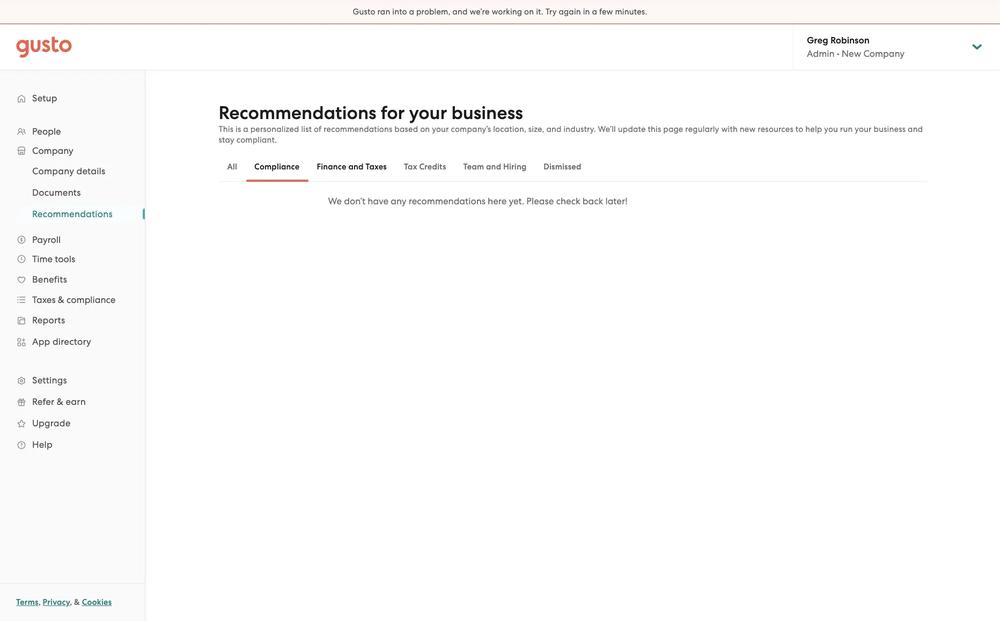 Task type: vqa. For each thing, say whether or not it's contained in the screenshot.
Recommendations
yes



Task type: locate. For each thing, give the bounding box(es) containing it.
with
[[722, 125, 738, 134]]

1 horizontal spatial taxes
[[366, 162, 387, 172]]

0 horizontal spatial recommendations
[[32, 209, 113, 220]]

0 vertical spatial &
[[58, 295, 64, 305]]

company details
[[32, 166, 105, 177]]

•
[[837, 48, 840, 59]]

company
[[864, 48, 905, 59], [32, 145, 73, 156], [32, 166, 74, 177]]

time tools button
[[11, 250, 134, 269]]

list containing people
[[0, 122, 145, 456]]

tax credits button
[[396, 154, 455, 180]]

business
[[452, 102, 523, 124], [874, 125, 906, 134]]

try
[[546, 7, 557, 17]]

0 vertical spatial taxes
[[366, 162, 387, 172]]

1 list from the top
[[0, 122, 145, 456]]

recommendations up list
[[219, 102, 377, 124]]

2 list from the top
[[0, 161, 145, 225]]

this
[[648, 125, 662, 134]]

2 , from the left
[[70, 598, 72, 608]]

working
[[492, 7, 522, 17]]

recommendations down documents link
[[32, 209, 113, 220]]

benefits
[[32, 274, 67, 285]]

0 vertical spatial recommendations
[[219, 102, 377, 124]]

gusto navigation element
[[0, 70, 145, 473]]

privacy link
[[43, 598, 70, 608]]

settings link
[[11, 371, 134, 390]]

into
[[393, 7, 407, 17]]

1 vertical spatial taxes
[[32, 295, 56, 305]]

taxes & compliance
[[32, 295, 116, 305]]

1 vertical spatial company
[[32, 145, 73, 156]]

minutes.
[[615, 7, 648, 17]]

it.
[[536, 7, 544, 17]]

payroll button
[[11, 230, 134, 250]]

robinson
[[831, 35, 870, 46]]

people
[[32, 126, 61, 137]]

, left cookies
[[70, 598, 72, 608]]

0 horizontal spatial taxes
[[32, 295, 56, 305]]

0 horizontal spatial ,
[[38, 598, 41, 608]]

& for compliance
[[58, 295, 64, 305]]

run
[[841, 125, 853, 134]]

list containing company details
[[0, 161, 145, 225]]

any
[[391, 196, 407, 207]]

on left it.
[[525, 7, 534, 17]]

based
[[395, 125, 418, 134]]

on right based
[[420, 125, 430, 134]]

taxes & compliance button
[[11, 290, 134, 310]]

recommendations up finance and taxes
[[324, 125, 393, 134]]

app directory link
[[11, 332, 134, 352]]

& for earn
[[57, 397, 63, 407]]

recommendation categories for your business tab list
[[219, 152, 927, 182]]

all button
[[219, 154, 246, 180]]

1 vertical spatial business
[[874, 125, 906, 134]]

1 vertical spatial &
[[57, 397, 63, 407]]

1 horizontal spatial recommendations
[[409, 196, 486, 207]]

& inside refer & earn link
[[57, 397, 63, 407]]

we'll
[[598, 125, 616, 134]]

help link
[[11, 435, 134, 455]]

recommendations link
[[19, 205, 134, 224]]

again
[[559, 7, 581, 17]]

recommendations inside recommendations for your business this is a personalized list of recommendations based on your company's location, size, and industry. we'll update this page regularly with new resources to help you run your business and stay compliant.
[[219, 102, 377, 124]]

0 vertical spatial recommendations
[[324, 125, 393, 134]]

refer
[[32, 397, 54, 407]]

home image
[[16, 36, 72, 58]]

resources
[[758, 125, 794, 134]]

location,
[[493, 125, 527, 134]]

recommendations inside recommendations link
[[32, 209, 113, 220]]

a right is
[[243, 125, 248, 134]]

company inside the greg robinson admin • new company
[[864, 48, 905, 59]]

0 vertical spatial company
[[864, 48, 905, 59]]

details
[[76, 166, 105, 177]]

list
[[0, 122, 145, 456], [0, 161, 145, 225]]

0 horizontal spatial on
[[420, 125, 430, 134]]

cookies button
[[82, 596, 112, 609]]

recommendations down credits
[[409, 196, 486, 207]]

taxes up have
[[366, 162, 387, 172]]

is
[[236, 125, 241, 134]]

to
[[796, 125, 804, 134]]

1 horizontal spatial on
[[525, 7, 534, 17]]

team
[[464, 162, 484, 172]]

, left "privacy"
[[38, 598, 41, 608]]

0 horizontal spatial recommendations
[[324, 125, 393, 134]]

& inside taxes & compliance 'dropdown button'
[[58, 295, 64, 305]]

dismissed button
[[535, 154, 590, 180]]

gusto ran into a problem, and we're working on it. try again in a few minutes.
[[353, 7, 648, 17]]

recommendations inside recommendations for your business this is a personalized list of recommendations based on your company's location, size, and industry. we'll update this page regularly with new resources to help you run your business and stay compliant.
[[324, 125, 393, 134]]

list
[[301, 125, 312, 134]]

recommendations
[[219, 102, 377, 124], [32, 209, 113, 220]]

finance
[[317, 162, 347, 172]]

tools
[[55, 254, 75, 265]]

update
[[618, 125, 646, 134]]

we
[[328, 196, 342, 207]]

this
[[219, 125, 234, 134]]

a inside recommendations for your business this is a personalized list of recommendations based on your company's location, size, and industry. we'll update this page regularly with new resources to help you run your business and stay compliant.
[[243, 125, 248, 134]]

compliance
[[67, 295, 116, 305]]

team and hiring
[[464, 162, 527, 172]]

admin
[[807, 48, 835, 59]]

a right in at the top right of page
[[592, 7, 598, 17]]

0 horizontal spatial a
[[243, 125, 248, 134]]

hiring
[[504, 162, 527, 172]]

greg robinson admin • new company
[[807, 35, 905, 59]]

settings
[[32, 375, 67, 386]]

a right into
[[409, 7, 415, 17]]

here
[[488, 196, 507, 207]]

& down benefits link
[[58, 295, 64, 305]]

1 horizontal spatial ,
[[70, 598, 72, 608]]

&
[[58, 295, 64, 305], [57, 397, 63, 407], [74, 598, 80, 608]]

company inside dropdown button
[[32, 145, 73, 156]]

company up documents
[[32, 166, 74, 177]]

business right run
[[874, 125, 906, 134]]

2 vertical spatial company
[[32, 166, 74, 177]]

1 horizontal spatial recommendations
[[219, 102, 377, 124]]

1 , from the left
[[38, 598, 41, 608]]

& left earn
[[57, 397, 63, 407]]

please
[[527, 196, 554, 207]]

0 vertical spatial business
[[452, 102, 523, 124]]

1 vertical spatial recommendations
[[32, 209, 113, 220]]

taxes up reports at the bottom left
[[32, 295, 56, 305]]

0 horizontal spatial business
[[452, 102, 523, 124]]

upgrade
[[32, 418, 71, 429]]

& left cookies
[[74, 598, 80, 608]]

company down people
[[32, 145, 73, 156]]

help
[[806, 125, 823, 134]]

yet.
[[509, 196, 525, 207]]

app
[[32, 337, 50, 347]]

team and hiring button
[[455, 154, 535, 180]]

upgrade link
[[11, 414, 134, 433]]

1 horizontal spatial business
[[874, 125, 906, 134]]

greg
[[807, 35, 829, 46]]

directory
[[53, 337, 91, 347]]

compliant.
[[237, 135, 277, 145]]

company for company details
[[32, 166, 74, 177]]

new
[[842, 48, 862, 59]]

company right new
[[864, 48, 905, 59]]

1 vertical spatial on
[[420, 125, 430, 134]]

business up company's
[[452, 102, 523, 124]]



Task type: describe. For each thing, give the bounding box(es) containing it.
have
[[368, 196, 389, 207]]

recommendations for recommendations
[[32, 209, 113, 220]]

finance and taxes button
[[308, 154, 396, 180]]

company details link
[[19, 162, 134, 181]]

page
[[664, 125, 684, 134]]

0 vertical spatial on
[[525, 7, 534, 17]]

all
[[227, 162, 237, 172]]

recommendations for your business this is a personalized list of recommendations based on your company's location, size, and industry. we'll update this page regularly with new resources to help you run your business and stay compliant.
[[219, 102, 923, 145]]

your up based
[[409, 102, 447, 124]]

privacy
[[43, 598, 70, 608]]

earn
[[66, 397, 86, 407]]

don't
[[344, 196, 366, 207]]

app directory
[[32, 337, 91, 347]]

documents link
[[19, 183, 134, 202]]

company for company
[[32, 145, 73, 156]]

later!
[[606, 196, 628, 207]]

back
[[583, 196, 604, 207]]

help
[[32, 440, 53, 450]]

time
[[32, 254, 53, 265]]

we don't have any recommendations here yet. please check back later!
[[328, 196, 628, 207]]

industry.
[[564, 125, 596, 134]]

compliance
[[254, 162, 300, 172]]

reports link
[[11, 311, 134, 330]]

we're
[[470, 7, 490, 17]]

payroll
[[32, 235, 61, 245]]

credits
[[419, 162, 446, 172]]

documents
[[32, 187, 81, 198]]

2 horizontal spatial a
[[592, 7, 598, 17]]

company's
[[451, 125, 491, 134]]

size,
[[529, 125, 545, 134]]

2 vertical spatial &
[[74, 598, 80, 608]]

setup
[[32, 93, 57, 104]]

your left company's
[[432, 125, 449, 134]]

regularly
[[686, 125, 720, 134]]

finance and taxes
[[317, 162, 387, 172]]

1 vertical spatial recommendations
[[409, 196, 486, 207]]

of
[[314, 125, 322, 134]]

your right run
[[855, 125, 872, 134]]

benefits link
[[11, 270, 134, 289]]

problem,
[[417, 7, 451, 17]]

few
[[600, 7, 613, 17]]

terms link
[[16, 598, 38, 608]]

reports
[[32, 315, 65, 326]]

dismissed
[[544, 162, 582, 172]]

for
[[381, 102, 405, 124]]

taxes inside button
[[366, 162, 387, 172]]

setup link
[[11, 89, 134, 108]]

you
[[825, 125, 839, 134]]

compliance button
[[246, 154, 308, 180]]

new
[[740, 125, 756, 134]]

taxes inside 'dropdown button'
[[32, 295, 56, 305]]

refer & earn
[[32, 397, 86, 407]]

personalized
[[251, 125, 299, 134]]

terms , privacy , & cookies
[[16, 598, 112, 608]]

recommendations for recommendations for your business this is a personalized list of recommendations based on your company's location, size, and industry. we'll update this page regularly with new resources to help you run your business and stay compliant.
[[219, 102, 377, 124]]

in
[[583, 7, 590, 17]]

stay
[[219, 135, 235, 145]]

company button
[[11, 141, 134, 161]]

on inside recommendations for your business this is a personalized list of recommendations based on your company's location, size, and industry. we'll update this page regularly with new resources to help you run your business and stay compliant.
[[420, 125, 430, 134]]

cookies
[[82, 598, 112, 608]]

tax
[[404, 162, 418, 172]]

time tools
[[32, 254, 75, 265]]

tax credits
[[404, 162, 446, 172]]

people button
[[11, 122, 134, 141]]

gusto
[[353, 7, 376, 17]]

terms
[[16, 598, 38, 608]]

1 horizontal spatial a
[[409, 7, 415, 17]]

check
[[556, 196, 581, 207]]



